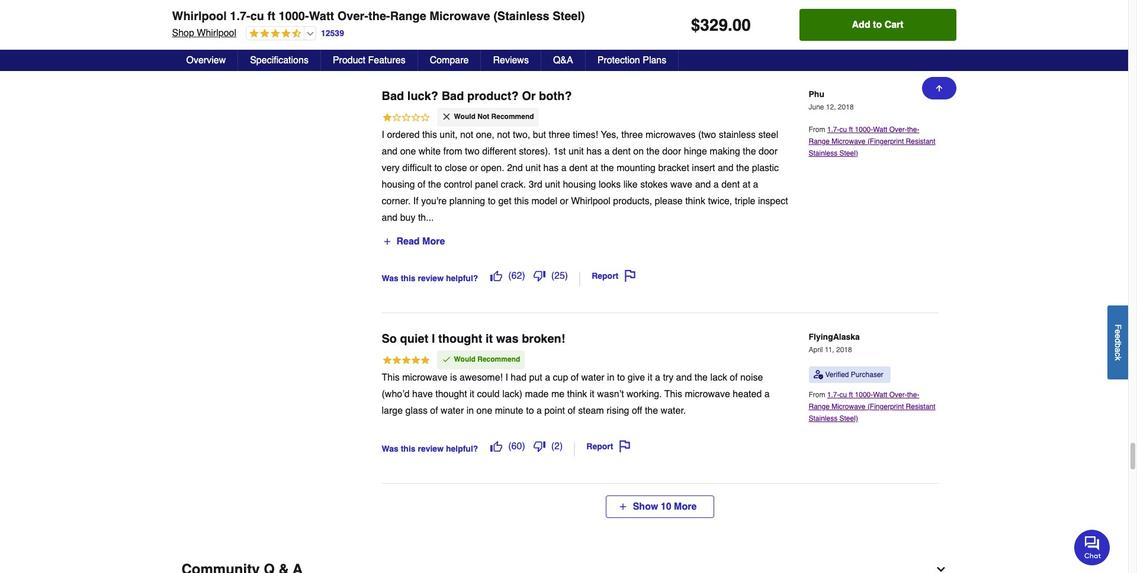 Task type: vqa. For each thing, say whether or not it's contained in the screenshot.
"Shapes" on the left bottom
no



Task type: describe. For each thing, give the bounding box(es) containing it.
1 horizontal spatial more
[[674, 502, 697, 513]]

12539
[[321, 28, 344, 38]]

thumb up image
[[491, 441, 503, 453]]

cart
[[885, 20, 904, 30]]

stainless
[[719, 130, 756, 140]]

2 vertical spatial over-
[[890, 391, 908, 399]]

0 horizontal spatial in
[[467, 406, 474, 417]]

would for thought
[[454, 356, 476, 364]]

features
[[368, 55, 406, 66]]

hinge
[[684, 146, 707, 157]]

a up the twice,
[[714, 180, 719, 190]]

1 vertical spatial ft
[[849, 125, 853, 134]]

bad luck? bad product? or both?
[[382, 89, 572, 103]]

0 vertical spatial over-
[[338, 9, 369, 23]]

0 horizontal spatial this
[[382, 373, 400, 383]]

corner.
[[382, 196, 411, 207]]

f e e d b a c k button
[[1108, 306, 1129, 380]]

2 (fingerprint from the top
[[868, 403, 904, 411]]

point
[[545, 406, 565, 417]]

2 vertical spatial 1.7-
[[828, 391, 840, 399]]

62
[[512, 271, 522, 281]]

flag image
[[625, 270, 637, 282]]

helpful? for thought
[[446, 445, 478, 454]]

flyingalaska april 11, 2018
[[809, 332, 860, 355]]

2 vertical spatial the-
[[908, 391, 920, 399]]

phu june 12, 2018
[[809, 89, 854, 112]]

0 vertical spatial watt
[[309, 9, 334, 23]]

2 vertical spatial watt
[[874, 391, 888, 399]]

to left get
[[488, 196, 496, 207]]

flyingalaska
[[809, 332, 860, 342]]

2 vertical spatial 1000-
[[855, 391, 874, 399]]

rising
[[607, 406, 630, 417]]

get
[[499, 196, 512, 207]]

bracket
[[659, 163, 690, 174]]

) for ( 62 )
[[522, 271, 525, 281]]

1 vertical spatial the-
[[908, 125, 920, 134]]

0 vertical spatial 1.7-
[[230, 9, 250, 23]]

a inside button
[[1114, 348, 1124, 352]]

to left close
[[435, 163, 443, 174]]

wave
[[671, 180, 693, 190]]

2 housing from the left
[[563, 180, 596, 190]]

a down "1st"
[[562, 163, 567, 174]]

2 vertical spatial steel)
[[840, 415, 859, 423]]

0 vertical spatial at
[[591, 163, 599, 174]]

(who'd
[[382, 389, 410, 400]]

4.5 stars image
[[247, 28, 302, 40]]

review for quiet
[[418, 445, 444, 454]]

wasn't
[[597, 389, 624, 400]]

have
[[412, 389, 433, 400]]

$
[[691, 15, 701, 34]]

f e e d b a c k
[[1114, 324, 1124, 361]]

is
[[450, 373, 457, 383]]

of right cup
[[571, 373, 579, 383]]

1 (fingerprint from the top
[[868, 137, 904, 146]]

the up looks
[[601, 163, 614, 174]]

i inside this microwave is awesome! i had put a cup of water in to give it a try and the lack of noise (who'd have thought it could lack) made me think it wasn't working. this microwave heated a large glass of water in one minute to a point of steam rising off the water.
[[506, 373, 508, 383]]

you're
[[421, 196, 447, 207]]

stores).
[[519, 146, 551, 157]]

1 three from the left
[[549, 130, 571, 140]]

2 1.7-cu ft 1000-watt over-the- range microwave (fingerprint resistant stainless steel) from the top
[[809, 391, 936, 423]]

phu
[[809, 89, 825, 99]]

1 horizontal spatial microwave
[[685, 389, 731, 400]]

show
[[633, 502, 659, 513]]

or
[[522, 89, 536, 103]]

specifications
[[250, 55, 309, 66]]

verified
[[826, 371, 849, 379]]

from
[[444, 146, 463, 157]]

) for ( 60 )
[[522, 441, 525, 452]]

2 vertical spatial microwave
[[832, 403, 866, 411]]

1 vertical spatial this
[[665, 389, 683, 400]]

3rd
[[529, 180, 543, 190]]

put
[[529, 373, 543, 383]]

329
[[701, 15, 728, 34]]

panel
[[475, 180, 498, 190]]

this microwave is awesome! i had put a cup of water in to give it a try and the lack of noise (who'd have thought it could lack) made me think it wasn't working. this microwave heated a large glass of water in one minute to a point of steam rising off the water.
[[382, 373, 770, 417]]

2 door from the left
[[759, 146, 778, 157]]

1 vertical spatial recommend
[[478, 356, 520, 364]]

inspect
[[758, 196, 788, 207]]

1 vertical spatial at
[[743, 180, 751, 190]]

times!
[[573, 130, 599, 140]]

a right the put
[[545, 373, 551, 383]]

try
[[663, 373, 674, 383]]

two
[[465, 146, 480, 157]]

to down 'made'
[[526, 406, 534, 417]]

overview button
[[175, 50, 238, 71]]

thumb down image for was
[[534, 441, 546, 453]]

this up white
[[423, 130, 437, 140]]

1 horizontal spatial has
[[587, 146, 602, 157]]

(two
[[699, 130, 717, 140]]

one inside i ordered this unit, not one, not two, but three times! yes, three microwaves (two stainless steel and one white from two different stores). 1st unit has a dent on the door hinge making the door very difficult to close or open. 2nd unit has a dent at the mounting bracket insert and the plastic housing of the control panel crack. 3rd unit housing looks like stokes wave and a dent at a corner. if you're planning to get this model or whirlpool products, please think twice, triple inspect and buy th...
[[400, 146, 416, 157]]

would not recommend
[[454, 112, 534, 121]]

1 vertical spatial range
[[809, 137, 830, 146]]

0 vertical spatial or
[[470, 163, 478, 174]]

0 vertical spatial 1000-
[[279, 9, 309, 23]]

) for ( 25 )
[[565, 271, 568, 281]]

had
[[511, 373, 527, 383]]

it left could
[[470, 389, 475, 400]]

very
[[382, 163, 400, 174]]

large
[[382, 406, 403, 417]]

2 vertical spatial ft
[[849, 391, 853, 399]]

one inside this microwave is awesome! i had put a cup of water in to give it a try and the lack of noise (who'd have thought it could lack) made me think it wasn't working. this microwave heated a large glass of water in one minute to a point of steam rising off the water.
[[477, 406, 493, 417]]

0 vertical spatial steel)
[[553, 9, 585, 23]]

the left lack
[[695, 373, 708, 383]]

2 e from the top
[[1114, 334, 1124, 339]]

5 stars image
[[382, 355, 431, 368]]

me
[[552, 389, 565, 400]]

off
[[632, 406, 643, 417]]

d
[[1114, 339, 1124, 343]]

0 vertical spatial recommend
[[492, 112, 534, 121]]

1 horizontal spatial plus image
[[619, 502, 628, 512]]

2 bad from the left
[[442, 89, 464, 103]]

0 vertical spatial in
[[607, 373, 615, 383]]

1 horizontal spatial or
[[560, 196, 569, 207]]

think inside this microwave is awesome! i had put a cup of water in to give it a try and the lack of noise (who'd have thought it could lack) made me think it wasn't working. this microwave heated a large glass of water in one minute to a point of steam rising off the water.
[[567, 389, 587, 400]]

was this review helpful? for luck?
[[382, 274, 478, 283]]

0 vertical spatial whirlpool
[[172, 9, 227, 23]]

working.
[[627, 389, 662, 400]]

a down yes,
[[605, 146, 610, 157]]

a down plastic
[[754, 180, 759, 190]]

2 three from the left
[[622, 130, 643, 140]]

purchaser
[[851, 371, 884, 379]]

heated
[[733, 389, 762, 400]]

0 vertical spatial range
[[390, 9, 427, 23]]

of right glass
[[430, 406, 438, 417]]

checkmark image
[[442, 355, 451, 365]]

1 horizontal spatial unit
[[545, 180, 561, 190]]

of right point
[[568, 406, 576, 417]]

and up very
[[382, 146, 398, 157]]

0 vertical spatial microwave
[[430, 9, 490, 23]]

could
[[477, 389, 500, 400]]

verified purchaser icon image
[[814, 370, 823, 380]]

open.
[[481, 163, 505, 174]]

0 vertical spatial cu
[[250, 9, 264, 23]]

thumb up image
[[491, 270, 503, 282]]

1 e from the top
[[1114, 329, 1124, 334]]

0 vertical spatial ft
[[268, 9, 276, 23]]

add to cart button
[[800, 9, 957, 41]]

1 stainless from the top
[[809, 149, 838, 157]]

10
[[661, 502, 672, 513]]

it up steam
[[590, 389, 595, 400]]

1 star image
[[382, 112, 431, 125]]

read
[[397, 236, 420, 247]]

2 not from the left
[[497, 130, 511, 140]]

to left give
[[617, 373, 625, 383]]

the left plastic
[[737, 163, 750, 174]]

more inside button
[[423, 236, 445, 247]]

2 resistant from the top
[[906, 403, 936, 411]]

on
[[634, 146, 644, 157]]

c
[[1114, 352, 1124, 357]]

it left was in the left bottom of the page
[[486, 332, 493, 346]]

shop
[[172, 28, 194, 39]]

model
[[532, 196, 558, 207]]

( 62 )
[[509, 271, 525, 281]]

2 1.7-cu ft 1000-watt over-the- range microwave (fingerprint resistant stainless steel) link from the top
[[809, 391, 936, 423]]

to inside button
[[874, 20, 882, 30]]

i ordered this unit, not one, not two, but three times! yes, three microwaves (two stainless steel and one white from two different stores). 1st unit has a dent on the door hinge making the door very difficult to close or open. 2nd unit has a dent at the mounting bracket insert and the plastic housing of the control panel crack. 3rd unit housing looks like stokes wave and a dent at a corner. if you're planning to get this model or whirlpool products, please think twice, triple inspect and buy th...
[[382, 130, 788, 223]]

yes,
[[601, 130, 619, 140]]

1 resistant from the top
[[906, 137, 936, 146]]

protection
[[598, 55, 640, 66]]

product features button
[[321, 50, 418, 71]]

so
[[382, 332, 397, 346]]

would recommend
[[454, 356, 520, 364]]

k
[[1114, 357, 1124, 361]]

( for 62
[[509, 271, 512, 281]]

made
[[525, 389, 549, 400]]

the down stainless
[[743, 146, 756, 157]]

0 vertical spatial water
[[582, 373, 605, 383]]

the right on
[[647, 146, 660, 157]]

the right off on the right bottom of the page
[[645, 406, 658, 417]]

steam
[[579, 406, 604, 417]]

( for 25
[[552, 271, 555, 281]]

and down 'insert' at the right
[[696, 180, 711, 190]]

and inside this microwave is awesome! i had put a cup of water in to give it a try and the lack of noise (who'd have thought it could lack) made me think it wasn't working. this microwave heated a large glass of water in one minute to a point of steam rising off the water.
[[676, 373, 692, 383]]

protection plans
[[598, 55, 667, 66]]

2
[[555, 441, 560, 452]]

a right the heated
[[765, 389, 770, 400]]

planning
[[450, 196, 485, 207]]

triple
[[735, 196, 756, 207]]

buy
[[400, 213, 416, 223]]

2 horizontal spatial dent
[[722, 180, 740, 190]]

insert
[[692, 163, 716, 174]]

of right lack
[[730, 373, 738, 383]]



Task type: locate. For each thing, give the bounding box(es) containing it.
1 vertical spatial more
[[674, 502, 697, 513]]

lack
[[711, 373, 728, 383]]

i right quiet
[[432, 332, 435, 346]]

2018 for phu
[[838, 103, 854, 112]]

one down could
[[477, 406, 493, 417]]

e up b
[[1114, 334, 1124, 339]]

i
[[382, 130, 385, 140], [432, 332, 435, 346], [506, 373, 508, 383]]

1 horizontal spatial bad
[[442, 89, 464, 103]]

and down making
[[718, 163, 734, 174]]

ft down verified purchaser
[[849, 391, 853, 399]]

from down "june"
[[809, 125, 828, 134]]

( for 2
[[552, 441, 555, 452]]

1 horizontal spatial not
[[497, 130, 511, 140]]

and down corner. at the left top of page
[[382, 213, 398, 223]]

1 horizontal spatial water
[[582, 373, 605, 383]]

april
[[809, 346, 823, 355]]

cu for 1st 1.7-cu ft 1000-watt over-the- range microwave (fingerprint resistant stainless steel) link from the top
[[840, 125, 848, 134]]

1 housing from the left
[[382, 180, 415, 190]]

0 vertical spatial would
[[454, 112, 476, 121]]

one,
[[476, 130, 495, 140]]

e
[[1114, 329, 1124, 334], [1114, 334, 1124, 339]]

was this review helpful? down glass
[[382, 445, 478, 454]]

close
[[445, 163, 467, 174]]

1 vertical spatial 1.7-
[[828, 125, 840, 134]]

2018 inside flyingalaska april 11, 2018
[[837, 346, 853, 355]]

a up k
[[1114, 348, 1124, 352]]

dent down times!
[[570, 163, 588, 174]]

1 vertical spatial water
[[441, 406, 464, 417]]

cup
[[553, 373, 568, 383]]

0 vertical spatial stainless
[[809, 149, 838, 157]]

i inside i ordered this unit, not one, not two, but three times! yes, three microwaves (two stainless steel and one white from two different stores). 1st unit has a dent on the door hinge making the door very difficult to close or open. 2nd unit has a dent at the mounting bracket insert and the plastic housing of the control panel crack. 3rd unit housing looks like stokes wave and a dent at a corner. if you're planning to get this model or whirlpool products, please think twice, triple inspect and buy th...
[[382, 130, 385, 140]]

one
[[400, 146, 416, 157], [477, 406, 493, 417]]

1 vertical spatial 1.7-cu ft 1000-watt over-the- range microwave (fingerprint resistant stainless steel) link
[[809, 391, 936, 423]]

1 would from the top
[[454, 112, 476, 121]]

making
[[710, 146, 741, 157]]

$ 329 . 00
[[691, 15, 751, 34]]

1 vertical spatial would
[[454, 356, 476, 364]]

0 vertical spatial microwave
[[402, 373, 448, 383]]

shop whirlpool
[[172, 28, 236, 39]]

water.
[[661, 406, 686, 417]]

minute
[[495, 406, 524, 417]]

1 vertical spatial report
[[587, 442, 614, 452]]

2 stainless from the top
[[809, 415, 838, 423]]

0 horizontal spatial has
[[544, 163, 559, 174]]

microwave down verified purchaser
[[832, 403, 866, 411]]

0 horizontal spatial dent
[[570, 163, 588, 174]]

housing left looks
[[563, 180, 596, 190]]

)
[[522, 271, 525, 281], [565, 271, 568, 281], [522, 441, 525, 452], [560, 441, 563, 452]]

report button for bad luck? bad product? or both?
[[588, 266, 641, 286]]

.
[[728, 15, 733, 34]]

a left try
[[655, 373, 661, 383]]

1 review from the top
[[418, 274, 444, 283]]

difficult
[[402, 163, 432, 174]]

2 horizontal spatial unit
[[569, 146, 584, 157]]

1 vertical spatial helpful?
[[446, 445, 478, 454]]

helpful?
[[446, 274, 478, 283], [446, 445, 478, 454]]

( right the ( 62 )
[[552, 271, 555, 281]]

report button down rising
[[583, 437, 635, 457]]

2 vertical spatial whirlpool
[[571, 196, 611, 207]]

recommend down was in the left bottom of the page
[[478, 356, 520, 364]]

was this review helpful? for quiet
[[382, 445, 478, 454]]

0 vertical spatial report button
[[588, 266, 641, 286]]

plus image
[[383, 237, 392, 246], [619, 502, 628, 512]]

0 vertical spatial was
[[382, 274, 399, 283]]

0 horizontal spatial or
[[470, 163, 478, 174]]

show 10 more
[[628, 502, 702, 513]]

1.7- down verified at the right of page
[[828, 391, 840, 399]]

1 vertical spatial 2018
[[837, 346, 853, 355]]

0 vertical spatial 1.7-cu ft 1000-watt over-the- range microwave (fingerprint resistant stainless steel)
[[809, 125, 936, 157]]

) for ( 2 )
[[560, 441, 563, 452]]

or down two
[[470, 163, 478, 174]]

2 was this review helpful? from the top
[[382, 445, 478, 454]]

1 vertical spatial thought
[[436, 389, 467, 400]]

) right thumb up image
[[522, 441, 525, 452]]

door down steel at the right of page
[[759, 146, 778, 157]]

2 was from the top
[[382, 445, 399, 454]]

thought down is
[[436, 389, 467, 400]]

more
[[423, 236, 445, 247], [674, 502, 697, 513]]

both?
[[539, 89, 572, 103]]

1 was from the top
[[382, 274, 399, 283]]

1 vertical spatial think
[[567, 389, 587, 400]]

a
[[605, 146, 610, 157], [562, 163, 567, 174], [714, 180, 719, 190], [754, 180, 759, 190], [1114, 348, 1124, 352], [545, 373, 551, 383], [655, 373, 661, 383], [765, 389, 770, 400], [537, 406, 542, 417]]

it right give
[[648, 373, 653, 383]]

this down glass
[[401, 445, 416, 454]]

1 vertical spatial steel)
[[840, 149, 859, 157]]

0 horizontal spatial housing
[[382, 180, 415, 190]]

2 would from the top
[[454, 356, 476, 364]]

helpful? for product?
[[446, 274, 478, 283]]

whirlpool up shop whirlpool
[[172, 9, 227, 23]]

the-
[[369, 9, 390, 23], [908, 125, 920, 134], [908, 391, 920, 399]]

thought
[[439, 332, 483, 346], [436, 389, 467, 400]]

housing up corner. at the left top of page
[[382, 180, 415, 190]]

three
[[549, 130, 571, 140], [622, 130, 643, 140]]

microwave up have
[[402, 373, 448, 383]]

(stainless
[[494, 9, 550, 23]]

add to cart
[[852, 20, 904, 30]]

) right thumb up icon at the left
[[522, 271, 525, 281]]

1 helpful? from the top
[[446, 274, 478, 283]]

report button
[[588, 266, 641, 286], [583, 437, 635, 457]]

a left point
[[537, 406, 542, 417]]

stainless
[[809, 149, 838, 157], [809, 415, 838, 423]]

0 vertical spatial the-
[[369, 9, 390, 23]]

and
[[382, 146, 398, 157], [718, 163, 734, 174], [696, 180, 711, 190], [382, 213, 398, 223], [676, 373, 692, 383]]

(fingerprint
[[868, 137, 904, 146], [868, 403, 904, 411]]

microwave up compare button
[[430, 9, 490, 23]]

2018 for flyingalaska
[[837, 346, 853, 355]]

the up you're
[[428, 180, 441, 190]]

helpful? left thumb up icon at the left
[[446, 274, 478, 283]]

more right 10
[[674, 502, 697, 513]]

noise
[[741, 373, 763, 383]]

1 vertical spatial i
[[432, 332, 435, 346]]

1 vertical spatial whirlpool
[[197, 28, 236, 39]]

chevron down image
[[935, 564, 947, 574]]

0 horizontal spatial three
[[549, 130, 571, 140]]

this down read
[[401, 274, 416, 283]]

thought up the "checkmark" 'image'
[[439, 332, 483, 346]]

would right close icon
[[454, 112, 476, 121]]

in down awesome!
[[467, 406, 474, 417]]

report for so quiet i thought it was broken!
[[587, 442, 614, 452]]

cu down phu june 12, 2018
[[840, 125, 848, 134]]

has down times!
[[587, 146, 602, 157]]

not up different
[[497, 130, 511, 140]]

flag image
[[619, 441, 631, 453]]

water down is
[[441, 406, 464, 417]]

1 horizontal spatial at
[[743, 180, 751, 190]]

1 vertical spatial review
[[418, 445, 444, 454]]

1 vertical spatial in
[[467, 406, 474, 417]]

range down verified purchaser icon
[[809, 403, 830, 411]]

0 horizontal spatial water
[[441, 406, 464, 417]]

2018 right '11,'
[[837, 346, 853, 355]]

helpful? left thumb up image
[[446, 445, 478, 454]]

) down point
[[560, 441, 563, 452]]

microwave
[[430, 9, 490, 23], [832, 137, 866, 146], [832, 403, 866, 411]]

1 vertical spatial watt
[[874, 125, 888, 134]]

dent left on
[[613, 146, 631, 157]]

1 vertical spatial thumb down image
[[534, 441, 546, 453]]

2nd
[[507, 163, 523, 174]]

1 horizontal spatial door
[[759, 146, 778, 157]]

compare
[[430, 55, 469, 66]]

report
[[592, 271, 619, 281], [587, 442, 614, 452]]

1.7- up 4.5 stars image
[[230, 9, 250, 23]]

2 review from the top
[[418, 445, 444, 454]]

11,
[[825, 346, 835, 355]]

so quiet i thought it was broken!
[[382, 332, 566, 346]]

thumb down image left ( 2 )
[[534, 441, 546, 453]]

quiet
[[400, 332, 429, 346]]

1 vertical spatial from
[[809, 391, 828, 399]]

1 1.7-cu ft 1000-watt over-the- range microwave (fingerprint resistant stainless steel) from the top
[[809, 125, 936, 157]]

1 1.7-cu ft 1000-watt over-the- range microwave (fingerprint resistant stainless steel) link from the top
[[809, 125, 936, 157]]

1 bad from the left
[[382, 89, 404, 103]]

report button for so quiet i thought it was broken!
[[583, 437, 635, 457]]

please
[[655, 196, 683, 207]]

verified purchaser
[[826, 371, 884, 379]]

1 not from the left
[[460, 130, 474, 140]]

arrow up image
[[935, 84, 944, 93]]

dent
[[613, 146, 631, 157], [570, 163, 588, 174], [722, 180, 740, 190]]

0 horizontal spatial bad
[[382, 89, 404, 103]]

1.7-cu ft 1000-watt over-the- range microwave (fingerprint resistant stainless steel) down purchaser
[[809, 391, 936, 423]]

q&a
[[553, 55, 573, 66]]

mounting
[[617, 163, 656, 174]]

1 vertical spatial microwave
[[685, 389, 731, 400]]

0 horizontal spatial more
[[423, 236, 445, 247]]

1 vertical spatial stainless
[[809, 415, 838, 423]]

and right try
[[676, 373, 692, 383]]

not up two
[[460, 130, 474, 140]]

stainless down "june"
[[809, 149, 838, 157]]

plus image inside read more button
[[383, 237, 392, 246]]

1st
[[554, 146, 566, 157]]

0 vertical spatial one
[[400, 146, 416, 157]]

1 vertical spatial has
[[544, 163, 559, 174]]

1 vertical spatial plus image
[[619, 502, 628, 512]]

0 vertical spatial more
[[423, 236, 445, 247]]

1 horizontal spatial three
[[622, 130, 643, 140]]

0 vertical spatial was this review helpful?
[[382, 274, 478, 283]]

would for product?
[[454, 112, 476, 121]]

0 vertical spatial 1.7-cu ft 1000-watt over-the- range microwave (fingerprint resistant stainless steel) link
[[809, 125, 936, 157]]

2 vertical spatial dent
[[722, 180, 740, 190]]

cu up 4.5 stars image
[[250, 9, 264, 23]]

reviews button
[[481, 50, 542, 71]]

2018
[[838, 103, 854, 112], [837, 346, 853, 355]]

ft down phu june 12, 2018
[[849, 125, 853, 134]]

e up d
[[1114, 329, 1124, 334]]

2 vertical spatial unit
[[545, 180, 561, 190]]

1 vertical spatial 1000-
[[855, 125, 874, 134]]

to right 'add'
[[874, 20, 882, 30]]

2 thumb down image from the top
[[534, 441, 546, 453]]

unit,
[[440, 130, 458, 140]]

0 horizontal spatial plus image
[[383, 237, 392, 246]]

( 2 )
[[552, 441, 563, 452]]

was for so
[[382, 445, 399, 454]]

of inside i ordered this unit, not one, not two, but three times! yes, three microwaves (two stainless steel and one white from two different stores). 1st unit has a dent on the door hinge making the door very difficult to close or open. 2nd unit has a dent at the mounting bracket insert and the plastic housing of the control panel crack. 3rd unit housing looks like stokes wave and a dent at a corner. if you're planning to get this model or whirlpool products, please think twice, triple inspect and buy th...
[[418, 180, 426, 190]]

thumb down image
[[534, 270, 546, 282], [534, 441, 546, 453]]

in up wasn't on the right of the page
[[607, 373, 615, 383]]

1 horizontal spatial housing
[[563, 180, 596, 190]]

1 vertical spatial microwave
[[832, 137, 866, 146]]

bad up '1 star' image
[[382, 89, 404, 103]]

range down "june"
[[809, 137, 830, 146]]

0 horizontal spatial think
[[567, 389, 587, 400]]

at down times!
[[591, 163, 599, 174]]

crack.
[[501, 180, 526, 190]]

1 vertical spatial over-
[[890, 125, 908, 134]]

0 vertical spatial thought
[[439, 332, 483, 346]]

of down difficult
[[418, 180, 426, 190]]

2 vertical spatial cu
[[840, 391, 848, 399]]

was for bad
[[382, 274, 399, 283]]

report left flag image
[[587, 442, 614, 452]]

has down "1st"
[[544, 163, 559, 174]]

report left flag icon
[[592, 271, 619, 281]]

overview
[[186, 55, 226, 66]]

0 horizontal spatial microwave
[[402, 373, 448, 383]]

review down read more
[[418, 274, 444, 283]]

or right model
[[560, 196, 569, 207]]

thumb down image left "25"
[[534, 270, 546, 282]]

unit right "1st"
[[569, 146, 584, 157]]

1 from from the top
[[809, 125, 828, 134]]

product?
[[468, 89, 519, 103]]

microwave down 12,
[[832, 137, 866, 146]]

plastic
[[752, 163, 779, 174]]

this up (who'd at the bottom left of the page
[[382, 373, 400, 383]]

1 horizontal spatial dent
[[613, 146, 631, 157]]

like
[[624, 180, 638, 190]]

more down th...
[[423, 236, 445, 247]]

1 vertical spatial 1.7-cu ft 1000-watt over-the- range microwave (fingerprint resistant stainless steel)
[[809, 391, 936, 423]]

think right me
[[567, 389, 587, 400]]

1 door from the left
[[663, 146, 682, 157]]

0 vertical spatial 2018
[[838, 103, 854, 112]]

this up water.
[[665, 389, 683, 400]]

0 vertical spatial dent
[[613, 146, 631, 157]]

bad up close icon
[[442, 89, 464, 103]]

2018 inside phu june 12, 2018
[[838, 103, 854, 112]]

1 vertical spatial resistant
[[906, 403, 936, 411]]

this right get
[[514, 196, 529, 207]]

read more
[[397, 236, 445, 247]]

thought inside this microwave is awesome! i had put a cup of water in to give it a try and the lack of noise (who'd have thought it could lack) made me think it wasn't working. this microwave heated a large glass of water in one minute to a point of steam rising off the water.
[[436, 389, 467, 400]]

specifications button
[[238, 50, 321, 71]]

door down the microwaves at the top of page
[[663, 146, 682, 157]]

0 horizontal spatial not
[[460, 130, 474, 140]]

whirlpool up overview button
[[197, 28, 236, 39]]

water
[[582, 373, 605, 383], [441, 406, 464, 417]]

awesome!
[[460, 373, 503, 383]]

0 vertical spatial plus image
[[383, 237, 392, 246]]

0 vertical spatial has
[[587, 146, 602, 157]]

1 thumb down image from the top
[[534, 270, 546, 282]]

1 horizontal spatial i
[[432, 332, 435, 346]]

1.7- down 12,
[[828, 125, 840, 134]]

0 vertical spatial report
[[592, 271, 619, 281]]

1.7-cu ft 1000-watt over-the- range microwave (fingerprint resistant stainless steel) link down 12,
[[809, 125, 936, 157]]

think down wave
[[686, 196, 706, 207]]

2 from from the top
[[809, 391, 828, 399]]

0 vertical spatial (fingerprint
[[868, 137, 904, 146]]

unit down stores).
[[526, 163, 541, 174]]

review for luck?
[[418, 274, 444, 283]]

b
[[1114, 343, 1124, 348]]

0 horizontal spatial unit
[[526, 163, 541, 174]]

microwave down lack
[[685, 389, 731, 400]]

chat invite button image
[[1075, 530, 1111, 566]]

two,
[[513, 130, 531, 140]]

looks
[[599, 180, 621, 190]]

2 helpful? from the top
[[446, 445, 478, 454]]

was down read
[[382, 274, 399, 283]]

report for bad luck? bad product? or both?
[[592, 271, 619, 281]]

was
[[382, 274, 399, 283], [382, 445, 399, 454]]

luck?
[[408, 89, 439, 103]]

i left ordered
[[382, 130, 385, 140]]

glass
[[406, 406, 428, 417]]

steel) up 'q&a' button
[[553, 9, 585, 23]]

thumb down image for both?
[[534, 270, 546, 282]]

lack)
[[503, 389, 523, 400]]

0 vertical spatial think
[[686, 196, 706, 207]]

product
[[333, 55, 366, 66]]

bad
[[382, 89, 404, 103], [442, 89, 464, 103]]

close image
[[442, 112, 451, 121]]

think inside i ordered this unit, not one, not two, but three times! yes, three microwaves (two stainless steel and one white from two different stores). 1st unit has a dent on the door hinge making the door very difficult to close or open. 2nd unit has a dent at the mounting bracket insert and the plastic housing of the control panel crack. 3rd unit housing looks like stokes wave and a dent at a corner. if you're planning to get this model or whirlpool products, please think twice, triple inspect and buy th...
[[686, 196, 706, 207]]

( for 60
[[509, 441, 512, 452]]

would
[[454, 112, 476, 121], [454, 356, 476, 364]]

) right 62
[[565, 271, 568, 281]]

whirlpool inside i ordered this unit, not one, not two, but three times! yes, three microwaves (two stainless steel and one white from two different stores). 1st unit has a dent on the door hinge making the door very difficult to close or open. 2nd unit has a dent at the mounting bracket insert and the plastic housing of the control panel crack. 3rd unit housing looks like stokes wave and a dent at a corner. if you're planning to get this model or whirlpool products, please think twice, triple inspect and buy th...
[[571, 196, 611, 207]]

1.7-
[[230, 9, 250, 23], [828, 125, 840, 134], [828, 391, 840, 399]]

1 vertical spatial dent
[[570, 163, 588, 174]]

2 vertical spatial range
[[809, 403, 830, 411]]

cu for 2nd 1.7-cu ft 1000-watt over-the- range microwave (fingerprint resistant stainless steel) link from the top
[[840, 391, 848, 399]]

1 was this review helpful? from the top
[[382, 274, 478, 283]]

white
[[419, 146, 441, 157]]

0 horizontal spatial at
[[591, 163, 599, 174]]

1 vertical spatial was
[[382, 445, 399, 454]]

one down ordered
[[400, 146, 416, 157]]

2 horizontal spatial i
[[506, 373, 508, 383]]

microwaves
[[646, 130, 696, 140]]

read more button
[[382, 232, 446, 251]]

steel
[[759, 130, 779, 140]]

cu down verified at the right of page
[[840, 391, 848, 399]]

0 vertical spatial thumb down image
[[534, 270, 546, 282]]

1 vertical spatial unit
[[526, 163, 541, 174]]



